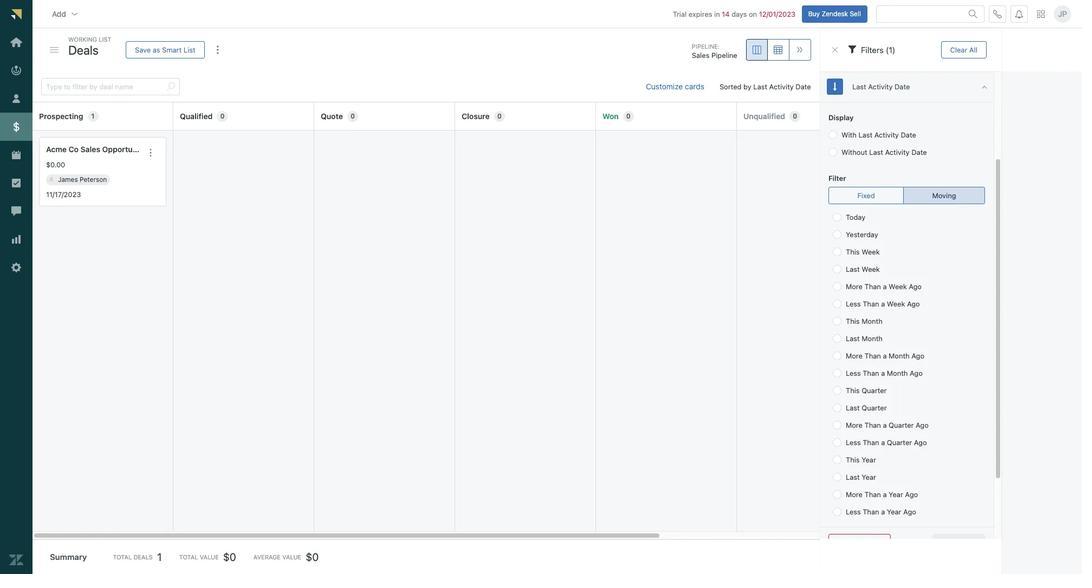 Task type: locate. For each thing, give the bounding box(es) containing it.
0 right qualified
[[220, 112, 225, 120]]

0 horizontal spatial $0
[[223, 551, 236, 563]]

a for less than a week ago
[[881, 300, 885, 308]]

list inside save as smart list button
[[184, 45, 195, 54]]

more for more than a week ago
[[846, 282, 863, 291]]

all
[[969, 45, 978, 54]]

1 horizontal spatial 1
[[157, 551, 162, 563]]

zendesk
[[822, 10, 848, 18]]

month down "this month"
[[862, 334, 883, 343]]

$0 left average
[[223, 551, 236, 563]]

than up "this month"
[[863, 300, 879, 308]]

acme
[[46, 145, 67, 154]]

0
[[220, 112, 225, 120], [351, 112, 355, 120], [497, 112, 502, 120], [626, 112, 631, 120], [793, 112, 797, 120]]

add
[[52, 9, 66, 18]]

3 this from the top
[[846, 386, 860, 395]]

0 horizontal spatial deals
[[68, 43, 99, 57]]

12/01/2023
[[759, 10, 796, 18]]

a up less than a week ago
[[883, 282, 887, 291]]

0 vertical spatial 1
[[91, 112, 95, 120]]

ago down more than a year ago
[[903, 508, 916, 517]]

$0 right average
[[306, 551, 319, 563]]

deals
[[68, 43, 99, 57], [134, 554, 153, 561]]

list right working
[[99, 36, 111, 43]]

than down last quarter
[[865, 421, 881, 430]]

sales down pipeline:
[[692, 51, 710, 60]]

3 less from the top
[[846, 438, 861, 447]]

buy zendesk sell
[[808, 10, 861, 18]]

ago up less than a month ago
[[912, 352, 925, 360]]

total for $0
[[179, 554, 198, 561]]

customize cards
[[646, 82, 705, 91]]

less than a month ago
[[846, 369, 923, 378]]

less up this year
[[846, 438, 861, 447]]

0 for unqualified
[[793, 112, 797, 120]]

than up this year
[[863, 438, 879, 447]]

more for more than a quarter ago
[[846, 421, 863, 430]]

value inside total value $0
[[200, 554, 219, 561]]

total
[[113, 554, 132, 561], [179, 554, 198, 561]]

year up less than a year ago
[[889, 491, 903, 499]]

list
[[99, 36, 111, 43], [184, 45, 195, 54]]

more down last week
[[846, 282, 863, 291]]

1 vertical spatial list
[[184, 45, 195, 54]]

2 less from the top
[[846, 369, 861, 378]]

activity right by
[[769, 82, 794, 91]]

2 more from the top
[[846, 352, 863, 360]]

clear
[[950, 45, 968, 54]]

a up less than a quarter ago
[[883, 421, 887, 430]]

ago up less than a week ago
[[909, 282, 922, 291]]

4 less from the top
[[846, 508, 861, 517]]

than down more than a year ago
[[863, 508, 879, 517]]

this down yesterday
[[846, 248, 860, 256]]

quarter
[[862, 386, 887, 395], [862, 404, 887, 412], [889, 421, 914, 430], [887, 438, 912, 447]]

more down last quarter
[[846, 421, 863, 430]]

0 for closure
[[497, 112, 502, 120]]

a
[[883, 282, 887, 291], [881, 300, 885, 308], [883, 352, 887, 360], [881, 369, 885, 378], [883, 421, 887, 430], [881, 438, 885, 447], [883, 491, 887, 499], [881, 508, 885, 517]]

a down more than a month ago
[[881, 369, 885, 378]]

deals inside working list deals
[[68, 43, 99, 57]]

year
[[862, 456, 876, 465], [862, 473, 876, 482], [889, 491, 903, 499], [887, 508, 902, 517]]

1
[[91, 112, 95, 120], [157, 551, 162, 563]]

opportunity
[[102, 145, 146, 154]]

than for less than a week ago
[[863, 300, 879, 308]]

filters
[[861, 45, 884, 55]]

ago down more than a month ago
[[910, 369, 923, 378]]

1 more from the top
[[846, 282, 863, 291]]

cards
[[685, 82, 705, 91]]

customize
[[646, 82, 683, 91]]

less than a week ago
[[846, 300, 920, 308]]

more than a year ago
[[846, 491, 918, 499]]

last down "this month"
[[846, 334, 860, 343]]

0 horizontal spatial total
[[113, 554, 132, 561]]

1 horizontal spatial value
[[282, 554, 301, 561]]

a for less than a year ago
[[881, 508, 885, 517]]

more down last year on the right bottom of page
[[846, 491, 863, 499]]

less up "this month"
[[846, 300, 861, 308]]

None field
[[883, 9, 963, 19]]

0 right quote
[[351, 112, 355, 120]]

zendesk image
[[9, 553, 23, 568]]

ago for less than a year ago
[[903, 508, 916, 517]]

last
[[852, 82, 866, 91], [754, 82, 768, 91], [859, 131, 873, 139], [869, 148, 883, 157], [846, 265, 860, 274], [846, 334, 860, 343], [846, 404, 860, 412], [846, 473, 860, 482]]

a up less than a month ago
[[883, 352, 887, 360]]

total for 1
[[113, 554, 132, 561]]

4 more from the top
[[846, 491, 863, 499]]

value
[[200, 554, 219, 561], [282, 554, 301, 561]]

1 horizontal spatial sales
[[692, 51, 710, 60]]

1 less from the top
[[846, 300, 861, 308]]

2 $0 from the left
[[306, 551, 319, 563]]

ago up less than a quarter ago
[[916, 421, 929, 430]]

date
[[895, 82, 910, 91], [796, 82, 811, 91], [901, 131, 916, 139], [912, 148, 927, 157]]

less down more than a year ago
[[846, 508, 861, 517]]

0 vertical spatial sales
[[692, 51, 710, 60]]

0 vertical spatial list
[[99, 36, 111, 43]]

$0 for total value $0
[[223, 551, 236, 563]]

list right smart
[[184, 45, 195, 54]]

month
[[862, 317, 883, 326], [862, 334, 883, 343], [889, 352, 910, 360], [887, 369, 908, 378]]

last down this week
[[846, 265, 860, 274]]

1 horizontal spatial total
[[179, 554, 198, 561]]

this for this month
[[846, 317, 860, 326]]

this for this quarter
[[846, 386, 860, 395]]

less up this quarter
[[846, 369, 861, 378]]

1 total from the left
[[113, 554, 132, 561]]

14
[[722, 10, 730, 18]]

1 down type to filter by deal name field
[[91, 112, 95, 120]]

3 0 from the left
[[497, 112, 502, 120]]

a for less than a month ago
[[881, 369, 885, 378]]

list inside working list deals
[[99, 36, 111, 43]]

ago for more than a year ago
[[905, 491, 918, 499]]

than up this quarter
[[863, 369, 879, 378]]

1 horizontal spatial $0
[[306, 551, 319, 563]]

sales inside pipeline: sales pipeline
[[692, 51, 710, 60]]

than down last week
[[865, 282, 881, 291]]

moving
[[932, 191, 956, 200]]

qualified
[[180, 111, 213, 121]]

0 horizontal spatial list
[[99, 36, 111, 43]]

1 $0 from the left
[[223, 551, 236, 563]]

(1)
[[886, 45, 896, 55]]

2 total from the left
[[179, 554, 198, 561]]

1 horizontal spatial deals
[[134, 554, 153, 561]]

a down more than a week ago
[[881, 300, 885, 308]]

trial expires in 14 days on 12/01/2023
[[673, 10, 796, 18]]

0 right "won"
[[626, 112, 631, 120]]

closure
[[462, 111, 490, 121]]

more for more than a month ago
[[846, 352, 863, 360]]

this month
[[846, 317, 883, 326]]

acme co sales opportunity link
[[46, 144, 146, 156]]

1 0 from the left
[[220, 112, 225, 120]]

a up less than a year ago
[[883, 491, 887, 499]]

1 value from the left
[[200, 554, 219, 561]]

fixed
[[858, 191, 875, 200]]

week down this week
[[862, 265, 880, 274]]

jp button
[[1054, 5, 1072, 23]]

co
[[69, 145, 79, 154]]

activity up without last activity date
[[875, 131, 899, 139]]

on
[[749, 10, 757, 18]]

customize cards button
[[637, 76, 713, 98]]

a down more than a quarter ago
[[881, 438, 885, 447]]

total inside total value $0
[[179, 554, 198, 561]]

value for total value $0
[[200, 554, 219, 561]]

sales right co
[[81, 145, 100, 154]]

4 this from the top
[[846, 456, 860, 465]]

total inside total deals 1
[[113, 554, 132, 561]]

sales
[[692, 51, 710, 60], [81, 145, 100, 154]]

2 this from the top
[[846, 317, 860, 326]]

total right total deals 1
[[179, 554, 198, 561]]

total right summary
[[113, 554, 132, 561]]

0 horizontal spatial sales
[[81, 145, 100, 154]]

less
[[846, 300, 861, 308], [846, 369, 861, 378], [846, 438, 861, 447], [846, 508, 861, 517]]

ago up less than a year ago
[[905, 491, 918, 499]]

1 this from the top
[[846, 248, 860, 256]]

this up last quarter
[[846, 386, 860, 395]]

ago
[[909, 282, 922, 291], [907, 300, 920, 308], [912, 352, 925, 360], [910, 369, 923, 378], [916, 421, 929, 430], [914, 438, 927, 447], [905, 491, 918, 499], [903, 508, 916, 517]]

Type to filter by deal name field
[[46, 79, 162, 95]]

0 right closure at the top
[[497, 112, 502, 120]]

acme co sales opportunity
[[46, 145, 146, 154]]

this up last month
[[846, 317, 860, 326]]

less for less than a quarter ago
[[846, 438, 861, 447]]

activity
[[868, 82, 893, 91], [769, 82, 794, 91], [875, 131, 899, 139], [885, 148, 910, 157]]

a down more than a year ago
[[881, 508, 885, 517]]

1 horizontal spatial list
[[184, 45, 195, 54]]

ago down more than a quarter ago
[[914, 438, 927, 447]]

less for less than a year ago
[[846, 508, 861, 517]]

week down more than a week ago
[[887, 300, 905, 308]]

pipeline:
[[692, 43, 720, 50]]

this
[[846, 248, 860, 256], [846, 317, 860, 326], [846, 386, 860, 395], [846, 456, 860, 465]]

as
[[153, 45, 160, 54]]

2 value from the left
[[282, 554, 301, 561]]

handler image
[[50, 47, 59, 53]]

$0
[[223, 551, 236, 563], [306, 551, 319, 563]]

than down last month
[[865, 352, 881, 360]]

than
[[865, 282, 881, 291], [863, 300, 879, 308], [865, 352, 881, 360], [863, 369, 879, 378], [865, 421, 881, 430], [863, 438, 879, 447], [865, 491, 881, 499], [863, 508, 879, 517]]

0 horizontal spatial value
[[200, 554, 219, 561]]

search image
[[969, 10, 978, 18]]

1 vertical spatial sales
[[81, 145, 100, 154]]

0 for qualified
[[220, 112, 225, 120]]

0 right unqualified
[[793, 112, 797, 120]]

ago for less than a week ago
[[907, 300, 920, 308]]

in
[[714, 10, 720, 18]]

1 left total value $0
[[157, 551, 162, 563]]

ago down more than a week ago
[[907, 300, 920, 308]]

clear all button
[[941, 41, 987, 59]]

2 0 from the left
[[351, 112, 355, 120]]

$0 for average value $0
[[306, 551, 319, 563]]

quarter down this quarter
[[862, 404, 887, 412]]

save
[[135, 45, 151, 54]]

this for this year
[[846, 456, 860, 465]]

value for average value $0
[[282, 554, 301, 561]]

0 vertical spatial deals
[[68, 43, 99, 57]]

more down last month
[[846, 352, 863, 360]]

more than a quarter ago
[[846, 421, 929, 430]]

this up last year on the right bottom of page
[[846, 456, 860, 465]]

1 vertical spatial 1
[[157, 551, 162, 563]]

yesterday
[[846, 230, 878, 239]]

by
[[744, 82, 752, 91]]

zendesk products image
[[1037, 10, 1045, 18]]

jp
[[1058, 9, 1067, 18]]

week up less than a week ago
[[889, 282, 907, 291]]

1 vertical spatial deals
[[134, 554, 153, 561]]

than up less than a year ago
[[865, 491, 881, 499]]

4 0 from the left
[[626, 112, 631, 120]]

5 0 from the left
[[793, 112, 797, 120]]

less for less than a month ago
[[846, 369, 861, 378]]

quote
[[321, 111, 343, 121]]

value inside average value $0
[[282, 554, 301, 561]]

3 more from the top
[[846, 421, 863, 430]]

total value $0
[[179, 551, 236, 563]]

cancel image
[[831, 46, 839, 54]]



Task type: describe. For each thing, give the bounding box(es) containing it.
than for less than a year ago
[[863, 508, 879, 517]]

month up less than a month ago
[[889, 352, 910, 360]]

date up without last activity date
[[901, 131, 916, 139]]

0 horizontal spatial 1
[[91, 112, 95, 120]]

calls image
[[994, 10, 1002, 18]]

without last activity date
[[842, 148, 927, 157]]

trial
[[673, 10, 687, 18]]

peterson
[[80, 175, 107, 184]]

save as smart list button
[[126, 41, 205, 59]]

last down with last activity date
[[869, 148, 883, 157]]

today
[[846, 213, 866, 222]]

a for more than a week ago
[[883, 282, 887, 291]]

pipeline
[[712, 51, 738, 60]]

long arrow down image
[[833, 82, 837, 91]]

last year
[[846, 473, 876, 482]]

sorted by last activity date
[[720, 82, 811, 91]]

sorted
[[720, 82, 742, 91]]

less than a year ago
[[846, 508, 916, 517]]

activity down filters (1)
[[868, 82, 893, 91]]

days
[[732, 10, 747, 18]]

this quarter
[[846, 386, 887, 395]]

save as smart list
[[135, 45, 195, 54]]

less for less than a week ago
[[846, 300, 861, 308]]

11/17/2023
[[46, 190, 81, 199]]

last right with
[[859, 131, 873, 139]]

with last activity date
[[842, 131, 916, 139]]

0 for won
[[626, 112, 631, 120]]

expires
[[689, 10, 712, 18]]

ago for less than a quarter ago
[[914, 438, 927, 447]]

0 for quote
[[351, 112, 355, 120]]

last right long arrow down image
[[852, 82, 866, 91]]

last week
[[846, 265, 880, 274]]

a for more than a month ago
[[883, 352, 887, 360]]

james
[[58, 175, 78, 184]]

$0.00
[[46, 160, 65, 169]]

won
[[603, 111, 619, 121]]

date left long arrow down image
[[796, 82, 811, 91]]

prospecting
[[39, 111, 83, 121]]

last month
[[846, 334, 883, 343]]

average value $0
[[254, 551, 319, 563]]

clear all
[[950, 45, 978, 54]]

pipeline: sales pipeline
[[692, 43, 738, 60]]

month down more than a month ago
[[887, 369, 908, 378]]

last down this year
[[846, 473, 860, 482]]

fixed button
[[829, 187, 904, 204]]

more than a month ago
[[846, 352, 925, 360]]

this week
[[846, 248, 880, 256]]

a for more than a quarter ago
[[883, 421, 887, 430]]

bell image
[[1015, 10, 1024, 18]]

than for more than a month ago
[[865, 352, 881, 360]]

last quarter
[[846, 404, 887, 412]]

more than a week ago
[[846, 282, 922, 291]]

display
[[829, 113, 854, 122]]

a for less than a quarter ago
[[881, 438, 885, 447]]

week up last week
[[862, 248, 880, 256]]

smart
[[162, 45, 182, 54]]

than for more than a week ago
[[865, 282, 881, 291]]

a for more than a year ago
[[883, 491, 887, 499]]

last right by
[[754, 82, 768, 91]]

this for this week
[[846, 248, 860, 256]]

with
[[842, 131, 857, 139]]

overflow vertical fill image
[[213, 46, 222, 54]]

working
[[68, 36, 97, 43]]

than for more than a quarter ago
[[865, 421, 881, 430]]

than for less than a quarter ago
[[863, 438, 879, 447]]

this year
[[846, 456, 876, 465]]

buy
[[808, 10, 820, 18]]

ago for less than a month ago
[[910, 369, 923, 378]]

moving button
[[903, 187, 985, 204]]

filters (1)
[[861, 45, 896, 55]]

total deals 1
[[113, 551, 162, 563]]

ago for more than a month ago
[[912, 352, 925, 360]]

last activity date
[[852, 82, 910, 91]]

activity down with last activity date
[[885, 148, 910, 157]]

angle up image
[[982, 82, 987, 91]]

quarter down more than a quarter ago
[[887, 438, 912, 447]]

chevron down image
[[70, 10, 79, 18]]

year down this year
[[862, 473, 876, 482]]

than for more than a year ago
[[865, 491, 881, 499]]

year down more than a year ago
[[887, 508, 902, 517]]

average
[[254, 554, 281, 561]]

date down with last activity date
[[912, 148, 927, 157]]

ago for more than a week ago
[[909, 282, 922, 291]]

more for more than a year ago
[[846, 491, 863, 499]]

year up last year on the right bottom of page
[[862, 456, 876, 465]]

quarter up less than a quarter ago
[[889, 421, 914, 430]]

james peterson
[[58, 175, 107, 184]]

date down "(1)"
[[895, 82, 910, 91]]

less than a quarter ago
[[846, 438, 927, 447]]

last down this quarter
[[846, 404, 860, 412]]

than for less than a month ago
[[863, 369, 879, 378]]

add button
[[43, 3, 88, 25]]

quarter up last quarter
[[862, 386, 887, 395]]

search image
[[166, 82, 175, 91]]

unqualified
[[744, 111, 785, 121]]

month up last month
[[862, 317, 883, 326]]

sell
[[850, 10, 861, 18]]

buy zendesk sell button
[[802, 5, 868, 23]]

working list deals
[[68, 36, 111, 57]]

deals inside total deals 1
[[134, 554, 153, 561]]

filter
[[829, 174, 846, 183]]

contacts image
[[49, 178, 54, 182]]

without
[[842, 148, 867, 157]]

filter fill image
[[848, 45, 857, 54]]

ago for more than a quarter ago
[[916, 421, 929, 430]]

summary
[[50, 553, 87, 562]]



Task type: vqa. For each thing, say whether or not it's contained in the screenshot.
the top 'Sales'
yes



